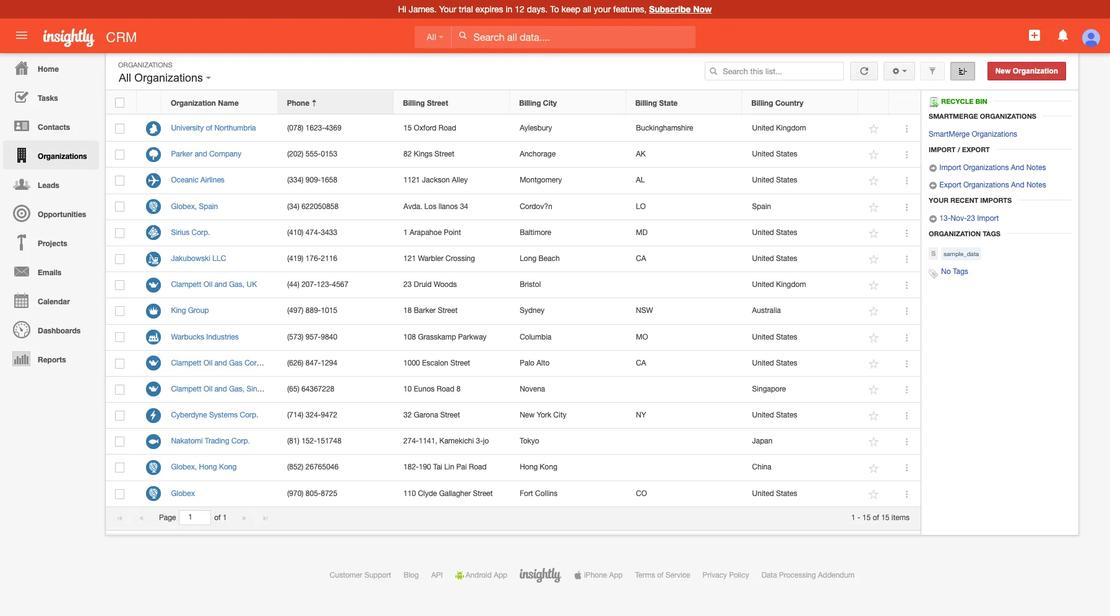 Task type: describe. For each thing, give the bounding box(es) containing it.
united states for montgomery
[[753, 176, 798, 185]]

kingdom for bristol
[[777, 281, 807, 289]]

nakatomi trading corp. link
[[171, 437, 256, 446]]

globex link
[[171, 490, 201, 498]]

states for columbia
[[777, 333, 798, 341]]

states for long beach
[[777, 254, 798, 263]]

billing for billing state
[[636, 98, 658, 108]]

tags
[[954, 268, 969, 276]]

(34)
[[287, 202, 300, 211]]

china cell
[[743, 455, 859, 482]]

leads
[[38, 181, 59, 190]]

notes for import organizations and notes
[[1027, 164, 1047, 172]]

ca cell for long beach
[[627, 246, 743, 273]]

globex
[[171, 490, 195, 498]]

8
[[457, 385, 461, 394]]

collins
[[535, 490, 558, 498]]

18 barker street
[[404, 307, 458, 315]]

1121 jackson alley cell
[[394, 168, 511, 194]]

united states cell for anchorage
[[743, 142, 859, 168]]

follow image for mo
[[869, 332, 881, 344]]

united for palo alto
[[753, 359, 775, 368]]

united for aylesbury
[[753, 124, 775, 133]]

united for long beach
[[753, 254, 775, 263]]

row containing clampett oil and gas, singapore
[[106, 377, 921, 403]]

fort collins
[[520, 490, 558, 498]]

row containing organization name
[[106, 91, 921, 114]]

1000 escalon street
[[404, 359, 471, 368]]

3433
[[321, 228, 338, 237]]

Search all data.... text field
[[452, 26, 696, 48]]

8725
[[321, 490, 338, 498]]

sample_data
[[944, 250, 980, 258]]

(714) 324-9472
[[287, 411, 338, 420]]

82 kings street cell
[[394, 142, 511, 168]]

spain cell
[[743, 194, 859, 220]]

cyberdyne
[[171, 411, 207, 420]]

united states cell for new york city
[[743, 403, 859, 429]]

billing for billing country
[[752, 98, 774, 108]]

1121
[[404, 176, 420, 185]]

recycle bin
[[942, 97, 988, 105]]

1 field
[[180, 512, 211, 525]]

and right the parker
[[195, 150, 207, 159]]

city inside cell
[[554, 411, 567, 420]]

13-nov-23 import link
[[929, 214, 1000, 224]]

tasks
[[38, 94, 58, 103]]

15 oxford road cell
[[394, 116, 511, 142]]

ca cell for palo alto
[[627, 351, 743, 377]]

states for palo alto
[[777, 359, 798, 368]]

cog image
[[892, 67, 901, 76]]

row containing university of northumbria
[[106, 116, 921, 142]]

app for android app
[[494, 572, 508, 580]]

billing for billing street
[[403, 98, 425, 108]]

row containing clampett oil and gas, uk
[[106, 273, 921, 299]]

uk
[[247, 281, 257, 289]]

ak
[[636, 150, 646, 159]]

japan
[[753, 437, 773, 446]]

parker and company link
[[171, 150, 248, 159]]

united kingdom cell for aylesbury
[[743, 116, 859, 142]]

search image
[[710, 67, 718, 76]]

0 vertical spatial organization
[[1013, 67, 1059, 76]]

states for baltimore
[[777, 228, 798, 237]]

9840
[[321, 333, 338, 341]]

32
[[404, 411, 412, 420]]

clampett oil and gas, uk link
[[171, 281, 263, 289]]

anchorage cell
[[511, 142, 627, 168]]

follow image for nsw
[[869, 306, 881, 318]]

street for kings
[[435, 150, 455, 159]]

6 follow image from the top
[[869, 437, 881, 449]]

row containing globex, hong kong
[[106, 455, 921, 482]]

united states cell for montgomery
[[743, 168, 859, 194]]

singapore cell
[[743, 377, 859, 403]]

road for eunos
[[437, 385, 455, 394]]

organizations for all organizations
[[134, 72, 203, 84]]

mo cell
[[627, 325, 743, 351]]

1 arapahoe point cell
[[394, 220, 511, 246]]

and for singapore
[[215, 385, 227, 394]]

baltimore
[[520, 228, 552, 237]]

united states cell for baltimore
[[743, 220, 859, 246]]

globex, for globex, hong kong
[[171, 463, 197, 472]]

of right 1 field
[[214, 514, 221, 523]]

1 kong from the left
[[219, 463, 237, 472]]

to
[[551, 4, 560, 14]]

arapahoe
[[410, 228, 442, 237]]

(34) 622050858
[[287, 202, 339, 211]]

0 horizontal spatial 1
[[223, 514, 227, 523]]

street for garona
[[441, 411, 460, 420]]

(573) 957-9840 cell
[[278, 325, 394, 351]]

organizations link
[[3, 141, 99, 170]]

1 horizontal spatial 15
[[863, 514, 871, 523]]

121 warbler crossing cell
[[394, 246, 511, 273]]

(202) 555-0153
[[287, 150, 338, 159]]

palo
[[520, 359, 535, 368]]

tags
[[983, 230, 1001, 238]]

import for import organizations and notes
[[940, 164, 962, 172]]

1 singapore from the left
[[247, 385, 281, 394]]

Search this list... text field
[[705, 62, 845, 80]]

organizations for smartmerge organizations
[[972, 130, 1018, 139]]

889-
[[306, 307, 321, 315]]

organization name
[[171, 98, 239, 108]]

12
[[515, 4, 525, 14]]

road inside cell
[[469, 463, 487, 472]]

13-nov-23 import
[[938, 214, 1000, 223]]

clampett for clampett oil and gas corp.
[[171, 359, 202, 368]]

spain inside cell
[[753, 202, 772, 211]]

lo cell
[[627, 194, 743, 220]]

opportunities
[[38, 210, 86, 219]]

united states cell for long beach
[[743, 246, 859, 273]]

navigation containing home
[[0, 53, 99, 373]]

long beach
[[520, 254, 560, 263]]

iphone
[[584, 572, 607, 580]]

(852) 26765046
[[287, 463, 339, 472]]

jo
[[483, 437, 489, 446]]

street for escalon
[[451, 359, 471, 368]]

and for corp.
[[215, 359, 227, 368]]

row containing globex
[[106, 482, 921, 508]]

buckinghamshire cell
[[627, 116, 743, 142]]

(626) 847-1294
[[287, 359, 338, 368]]

kong inside cell
[[540, 463, 558, 472]]

united for baltimore
[[753, 228, 775, 237]]

0153
[[321, 150, 338, 159]]

new york city cell
[[511, 403, 627, 429]]

al cell
[[627, 168, 743, 194]]

clampett oil and gas corp.
[[171, 359, 263, 368]]

1623-
[[306, 124, 325, 133]]

2 column header from the left
[[859, 91, 890, 114]]

support
[[365, 572, 391, 580]]

follow image for lo
[[869, 202, 881, 213]]

circle arrow right image for import organizations and notes
[[929, 164, 938, 173]]

123-
[[317, 281, 332, 289]]

152-
[[302, 437, 317, 446]]

8 follow image from the top
[[869, 463, 881, 475]]

cyberdyne systems corp.
[[171, 411, 259, 420]]

tasks link
[[3, 82, 99, 111]]

1 arapahoe point
[[404, 228, 461, 237]]

united for fort collins
[[753, 490, 775, 498]]

row containing nakatomi trading corp.
[[106, 429, 921, 455]]

follow image for md
[[869, 228, 881, 240]]

now
[[694, 4, 712, 14]]

1 for 1 arapahoe point
[[404, 228, 408, 237]]

108 grasskamp parkway cell
[[394, 325, 511, 351]]

follow image for co
[[869, 489, 881, 501]]

united kingdom cell for bristol
[[743, 273, 859, 299]]

customer support
[[330, 572, 391, 580]]

(497)
[[287, 307, 304, 315]]

corp. right the systems
[[240, 411, 259, 420]]

fort collins cell
[[511, 482, 627, 508]]

151748
[[317, 437, 342, 446]]

show sidebar image
[[959, 67, 968, 76]]

(970) 805-8725 cell
[[278, 482, 394, 508]]

street up 15 oxford road
[[427, 98, 449, 108]]

corp. right sirius
[[192, 228, 210, 237]]

tokyo
[[520, 437, 540, 446]]

gas, for uk
[[229, 281, 245, 289]]

all for all
[[427, 32, 437, 42]]

james.
[[409, 4, 437, 14]]

of right terms on the bottom of page
[[658, 572, 664, 580]]

cordov?n cell
[[511, 194, 627, 220]]

nsw
[[636, 307, 653, 315]]

10 eunos road 8 cell
[[394, 377, 511, 403]]

1 vertical spatial export
[[940, 181, 962, 190]]

all
[[583, 4, 592, 14]]

of right the -
[[873, 514, 880, 523]]

globex, for globex, spain
[[171, 202, 197, 211]]

no tags link
[[942, 268, 969, 276]]

cell for united kingdom
[[627, 273, 743, 299]]

parkway
[[458, 333, 487, 341]]

billing for billing city
[[520, 98, 541, 108]]

23 inside cell
[[404, 281, 412, 289]]

-
[[858, 514, 861, 523]]

oil for clampett oil and gas, uk
[[204, 281, 213, 289]]

(078) 1623-4369 cell
[[278, 116, 394, 142]]

row containing globex, spain
[[106, 194, 921, 220]]

row containing jakubowski llc
[[106, 246, 921, 273]]

garona
[[414, 411, 438, 420]]

data
[[762, 572, 778, 580]]

api link
[[432, 572, 443, 580]]

3 column header from the left
[[890, 91, 921, 114]]

globex, hong kong
[[171, 463, 237, 472]]

4369
[[325, 124, 342, 133]]

phone
[[287, 98, 310, 108]]

billing street
[[403, 98, 449, 108]]

king group link
[[171, 307, 215, 315]]

tokyo cell
[[511, 429, 627, 455]]

organizations inside navigation
[[38, 152, 87, 161]]

follow image for buckinghamshire
[[869, 123, 881, 135]]

1 horizontal spatial export
[[963, 146, 991, 154]]

all organizations
[[119, 72, 206, 84]]

united kingdom for aylesbury
[[753, 124, 807, 133]]

australia
[[753, 307, 781, 315]]

ca for long beach
[[636, 254, 647, 263]]

new york city
[[520, 411, 567, 420]]

oceanic
[[171, 176, 199, 185]]

home link
[[3, 53, 99, 82]]

(852) 26765046 cell
[[278, 455, 394, 482]]

jakubowski llc link
[[171, 254, 232, 263]]

druid
[[414, 281, 432, 289]]

row containing oceanic airlines
[[106, 168, 921, 194]]

country
[[776, 98, 804, 108]]

(714) 324-9472 cell
[[278, 403, 394, 429]]

globex, spain link
[[171, 202, 224, 211]]

crm
[[106, 30, 137, 45]]

1 spain from the left
[[199, 202, 218, 211]]

121 warbler crossing
[[404, 254, 475, 263]]



Task type: locate. For each thing, give the bounding box(es) containing it.
3 follow image from the top
[[869, 358, 881, 370]]

calendar
[[38, 297, 70, 307]]

cell for singapore
[[627, 377, 743, 403]]

your inside hi james. your trial expires in 12 days. to keep all your features, subscribe now
[[439, 4, 457, 14]]

group
[[188, 307, 209, 315]]

alley
[[452, 176, 468, 185]]

4 row from the top
[[106, 168, 921, 194]]

row up bristol
[[106, 246, 921, 273]]

2 notes from the top
[[1027, 181, 1047, 190]]

3-
[[476, 437, 483, 446]]

follow image
[[869, 123, 881, 135], [869, 332, 881, 344], [869, 358, 881, 370], [869, 385, 881, 396], [869, 411, 881, 422], [869, 437, 881, 449], [869, 489, 881, 501]]

0 vertical spatial united kingdom cell
[[743, 116, 859, 142]]

6 states from the top
[[777, 359, 798, 368]]

spain
[[199, 202, 218, 211], [753, 202, 772, 211]]

row containing parker and company
[[106, 142, 921, 168]]

organizations down smartmerge organizations
[[972, 130, 1018, 139]]

6 united states from the top
[[753, 359, 798, 368]]

states for montgomery
[[777, 176, 798, 185]]

(65) 64367228
[[287, 385, 335, 394]]

row up cordov?n
[[106, 168, 921, 194]]

follow image for ca
[[869, 358, 881, 370]]

0 vertical spatial gas,
[[229, 281, 245, 289]]

5 united states cell from the top
[[743, 325, 859, 351]]

0 vertical spatial city
[[543, 98, 557, 108]]

show list view filters image
[[929, 67, 938, 76]]

features,
[[614, 4, 647, 14]]

2 gas, from the top
[[229, 385, 245, 394]]

united states for anchorage
[[753, 150, 798, 159]]

15 inside cell
[[404, 124, 412, 133]]

crossing
[[446, 254, 475, 263]]

13 row from the top
[[106, 403, 921, 429]]

4 cell from the top
[[627, 455, 743, 482]]

anchorage
[[520, 150, 556, 159]]

all down crm
[[119, 72, 131, 84]]

states for new york city
[[777, 411, 798, 420]]

street for barker
[[438, 307, 458, 315]]

(410) 474-3433
[[287, 228, 338, 237]]

row up aylesbury in the top of the page
[[106, 91, 921, 114]]

8 united states from the top
[[753, 490, 798, 498]]

1 vertical spatial smartmerge
[[929, 130, 970, 139]]

(410) 474-3433 cell
[[278, 220, 394, 246]]

110
[[404, 490, 416, 498]]

navigation
[[0, 53, 99, 373]]

(334) 909-1658
[[287, 176, 338, 185]]

2 app from the left
[[610, 572, 623, 580]]

0 horizontal spatial organization
[[171, 98, 216, 108]]

2 hong from the left
[[520, 463, 538, 472]]

street inside 32 garona street cell
[[441, 411, 460, 420]]

clyde
[[418, 490, 437, 498]]

dashboards link
[[3, 315, 99, 344]]

1 vertical spatial ca cell
[[627, 351, 743, 377]]

parker and company
[[171, 150, 242, 159]]

2 billing from the left
[[520, 98, 541, 108]]

import left '/'
[[929, 146, 956, 154]]

clampett down warbucks
[[171, 359, 202, 368]]

1 for 1 - 15 of 15 items
[[852, 514, 856, 523]]

united states up japan
[[753, 411, 798, 420]]

cell for japan
[[627, 429, 743, 455]]

1 and from the top
[[1012, 164, 1025, 172]]

row group
[[106, 116, 921, 508]]

(65)
[[287, 385, 300, 394]]

dashboards
[[38, 326, 81, 336]]

smartmerge down recycle on the right
[[929, 112, 979, 120]]

2 ca cell from the top
[[627, 351, 743, 377]]

united states cell
[[743, 142, 859, 168], [743, 168, 859, 194], [743, 220, 859, 246], [743, 246, 859, 273], [743, 325, 859, 351], [743, 351, 859, 377], [743, 403, 859, 429], [743, 482, 859, 508]]

kingdom up australia cell
[[777, 281, 807, 289]]

united states
[[753, 150, 798, 159], [753, 176, 798, 185], [753, 228, 798, 237], [753, 254, 798, 263], [753, 333, 798, 341], [753, 359, 798, 368], [753, 411, 798, 420], [753, 490, 798, 498]]

1 united from the top
[[753, 124, 775, 133]]

0 horizontal spatial spain
[[199, 202, 218, 211]]

and up imports
[[1012, 181, 1025, 190]]

page
[[159, 514, 176, 523]]

app right android
[[494, 572, 508, 580]]

15
[[404, 124, 412, 133], [863, 514, 871, 523], [882, 514, 890, 523]]

street right the garona
[[441, 411, 460, 420]]

(81) 152-151748 cell
[[278, 429, 394, 455]]

long
[[520, 254, 537, 263]]

notes down import organizations and notes on the top right of the page
[[1027, 181, 1047, 190]]

1 ca cell from the top
[[627, 246, 743, 273]]

novena cell
[[511, 377, 627, 403]]

1 vertical spatial 23
[[404, 281, 412, 289]]

united states for new york city
[[753, 411, 798, 420]]

row up "anchorage"
[[106, 116, 921, 142]]

1 vertical spatial road
[[437, 385, 455, 394]]

smartmerge for smartmerge organizations
[[929, 112, 979, 120]]

1 vertical spatial circle arrow right image
[[929, 215, 938, 224]]

5 row from the top
[[106, 194, 921, 220]]

mo
[[636, 333, 649, 341]]

1 horizontal spatial 1
[[404, 228, 408, 237]]

circle arrow right image inside import organizations and notes link
[[929, 164, 938, 173]]

and
[[195, 150, 207, 159], [215, 281, 227, 289], [215, 359, 227, 368], [215, 385, 227, 394]]

3 united from the top
[[753, 176, 775, 185]]

import down '/'
[[940, 164, 962, 172]]

street right gallagher
[[473, 490, 493, 498]]

hong down nakatomi trading corp.
[[199, 463, 217, 472]]

globex, down oceanic
[[171, 202, 197, 211]]

import up "tags"
[[978, 214, 1000, 223]]

1 vertical spatial oil
[[204, 359, 213, 368]]

palo alto cell
[[511, 351, 627, 377]]

ak cell
[[627, 142, 743, 168]]

1 vertical spatial and
[[1012, 181, 1025, 190]]

notes for export organizations and notes
[[1027, 181, 1047, 190]]

1 vertical spatial city
[[554, 411, 567, 420]]

0 vertical spatial ca cell
[[627, 246, 743, 273]]

united for bristol
[[753, 281, 775, 289]]

white image
[[459, 31, 468, 40]]

274-1141, kamekichi 3-jo cell
[[394, 429, 511, 455]]

service
[[666, 572, 691, 580]]

and down 'llc' in the left of the page
[[215, 281, 227, 289]]

circle arrow left image
[[929, 182, 938, 190]]

united states for long beach
[[753, 254, 798, 263]]

0 horizontal spatial 15
[[404, 124, 412, 133]]

united for new york city
[[753, 411, 775, 420]]

1 follow image from the top
[[869, 149, 881, 161]]

united kingdom for bristol
[[753, 281, 807, 289]]

0 vertical spatial clampett
[[171, 281, 202, 289]]

united states down australia
[[753, 333, 798, 341]]

(419)
[[287, 254, 304, 263]]

32 garona street cell
[[394, 403, 511, 429]]

7 united from the top
[[753, 333, 775, 341]]

2116
[[321, 254, 338, 263]]

billing left state
[[636, 98, 658, 108]]

0 horizontal spatial your
[[439, 4, 457, 14]]

terms of service
[[636, 572, 691, 580]]

23 inside 'link'
[[968, 214, 976, 223]]

0 horizontal spatial all
[[119, 72, 131, 84]]

ca cell
[[627, 246, 743, 273], [627, 351, 743, 377]]

street inside 82 kings street cell
[[435, 150, 455, 159]]

3 follow image from the top
[[869, 202, 881, 213]]

1 gas, from the top
[[229, 281, 245, 289]]

4 follow image from the top
[[869, 385, 881, 396]]

2 smartmerge from the top
[[929, 130, 970, 139]]

smartmerge organizations
[[929, 130, 1018, 139]]

united states cell for palo alto
[[743, 351, 859, 377]]

street right barker
[[438, 307, 458, 315]]

united for montgomery
[[753, 176, 775, 185]]

united states for columbia
[[753, 333, 798, 341]]

1 horizontal spatial organization
[[929, 230, 982, 238]]

globex, up the globex
[[171, 463, 197, 472]]

1 cell from the top
[[627, 273, 743, 299]]

imports
[[981, 196, 1012, 204]]

1 ca from the top
[[636, 254, 647, 263]]

united states down spain cell
[[753, 228, 798, 237]]

cordov?n
[[520, 202, 553, 211]]

import inside 'link'
[[978, 214, 1000, 223]]

new right show sidebar image
[[996, 67, 1011, 76]]

2 clampett from the top
[[171, 359, 202, 368]]

1 column header from the left
[[137, 91, 162, 114]]

8 united from the top
[[753, 359, 775, 368]]

organizations up all organizations
[[118, 61, 173, 69]]

0 vertical spatial circle arrow right image
[[929, 164, 938, 173]]

smartmerge for smartmerge organizations
[[929, 130, 970, 139]]

and for export organizations and notes
[[1012, 181, 1025, 190]]

957-
[[306, 333, 321, 341]]

1 vertical spatial kingdom
[[777, 281, 807, 289]]

1 vertical spatial import
[[940, 164, 962, 172]]

clampett up cyberdyne
[[171, 385, 202, 394]]

smartmerge organizations
[[929, 112, 1037, 120]]

(44) 207-123-4567 cell
[[278, 273, 394, 299]]

row up baltimore on the top left of the page
[[106, 194, 921, 220]]

united kingdom down billing country
[[753, 124, 807, 133]]

billing left country
[[752, 98, 774, 108]]

15 left oxford
[[404, 124, 412, 133]]

avda. los llanos 34 cell
[[394, 194, 511, 220]]

1 follow image from the top
[[869, 123, 881, 135]]

md cell
[[627, 220, 743, 246]]

1 app from the left
[[494, 572, 508, 580]]

organizations
[[981, 112, 1037, 120]]

and for import organizations and notes
[[1012, 164, 1025, 172]]

23 druid woods
[[404, 281, 457, 289]]

app for iphone app
[[610, 572, 623, 580]]

bristol cell
[[511, 273, 627, 299]]

notifications image
[[1056, 28, 1071, 43]]

united states up singapore cell
[[753, 359, 798, 368]]

(714)
[[287, 411, 304, 420]]

street inside 18 barker street 'cell'
[[438, 307, 458, 315]]

1 horizontal spatial all
[[427, 32, 437, 42]]

oil down jakubowski llc link
[[204, 281, 213, 289]]

contacts
[[38, 123, 70, 132]]

corp. right the trading at the left bottom of the page
[[232, 437, 250, 446]]

1 horizontal spatial singapore
[[753, 385, 787, 394]]

1 globex, from the top
[[171, 202, 197, 211]]

co cell
[[627, 482, 743, 508]]

projects link
[[3, 228, 99, 257]]

cell up nsw
[[627, 273, 743, 299]]

row containing sirius corp.
[[106, 220, 921, 246]]

smartmerge up '/'
[[929, 130, 970, 139]]

road left 8
[[437, 385, 455, 394]]

import / export
[[929, 146, 991, 154]]

110 clyde gallagher street cell
[[394, 482, 511, 508]]

(202) 555-0153 cell
[[278, 142, 394, 168]]

organization for organization name
[[171, 98, 216, 108]]

2 horizontal spatial 1
[[852, 514, 856, 523]]

cell
[[627, 273, 743, 299], [627, 377, 743, 403], [627, 429, 743, 455], [627, 455, 743, 482]]

hong down tokyo
[[520, 463, 538, 472]]

point
[[444, 228, 461, 237]]

2 vertical spatial road
[[469, 463, 487, 472]]

united
[[753, 124, 775, 133], [753, 150, 775, 159], [753, 176, 775, 185], [753, 228, 775, 237], [753, 254, 775, 263], [753, 281, 775, 289], [753, 333, 775, 341], [753, 359, 775, 368], [753, 411, 775, 420], [753, 490, 775, 498]]

leads link
[[3, 170, 99, 199]]

united states down billing country
[[753, 150, 798, 159]]

7 follow image from the top
[[869, 306, 881, 318]]

escalon
[[422, 359, 449, 368]]

1 horizontal spatial your
[[929, 196, 949, 204]]

row up palo at the left
[[106, 325, 921, 351]]

kingdom down country
[[777, 124, 807, 133]]

8 states from the top
[[777, 490, 798, 498]]

all for all organizations
[[119, 72, 131, 84]]

(419) 176-2116 cell
[[278, 246, 394, 273]]

1 united states from the top
[[753, 150, 798, 159]]

1 vertical spatial gas,
[[229, 385, 245, 394]]

hong kong cell
[[511, 455, 627, 482]]

follow image
[[869, 149, 881, 161], [869, 176, 881, 187], [869, 202, 881, 213], [869, 228, 881, 240], [869, 254, 881, 266], [869, 280, 881, 292], [869, 306, 881, 318], [869, 463, 881, 475]]

novena
[[520, 385, 546, 394]]

united for anchorage
[[753, 150, 775, 159]]

0 vertical spatial new
[[996, 67, 1011, 76]]

australia cell
[[743, 299, 859, 325]]

new for new york city
[[520, 411, 535, 420]]

gas, left uk
[[229, 281, 245, 289]]

4 follow image from the top
[[869, 228, 881, 240]]

organization down nov-
[[929, 230, 982, 238]]

oil for clampett oil and gas, singapore
[[204, 385, 213, 394]]

1 notes from the top
[[1027, 164, 1047, 172]]

1 vertical spatial globex,
[[171, 463, 197, 472]]

and up the export organizations and notes
[[1012, 164, 1025, 172]]

grasskamp
[[418, 333, 456, 341]]

row down long
[[106, 273, 921, 299]]

1 circle arrow right image from the top
[[929, 164, 938, 173]]

23 druid woods cell
[[394, 273, 511, 299]]

6 follow image from the top
[[869, 280, 881, 292]]

10 row from the top
[[106, 325, 921, 351]]

clampett up king group
[[171, 281, 202, 289]]

gas, down gas
[[229, 385, 245, 394]]

contacts link
[[3, 111, 99, 141]]

4 billing from the left
[[752, 98, 774, 108]]

row containing king group
[[106, 299, 921, 325]]

baltimore cell
[[511, 220, 627, 246]]

billing country
[[752, 98, 804, 108]]

5 states from the top
[[777, 333, 798, 341]]

kong down the trading at the left bottom of the page
[[219, 463, 237, 472]]

15 row from the top
[[106, 455, 921, 482]]

1 horizontal spatial kong
[[540, 463, 558, 472]]

nov-
[[951, 214, 968, 223]]

0 vertical spatial export
[[963, 146, 991, 154]]

(573) 957-9840
[[287, 333, 338, 341]]

street right escalon
[[451, 359, 471, 368]]

montgomery cell
[[511, 168, 627, 194]]

road for oxford
[[439, 124, 457, 133]]

0 horizontal spatial app
[[494, 572, 508, 580]]

projects
[[38, 239, 67, 248]]

1 horizontal spatial app
[[610, 572, 623, 580]]

app right iphone
[[610, 572, 623, 580]]

1 horizontal spatial new
[[996, 67, 1011, 76]]

ca down md
[[636, 254, 647, 263]]

circle arrow right image left 13-
[[929, 215, 938, 224]]

all down james.
[[427, 32, 437, 42]]

circle arrow right image for 13-nov-23 import
[[929, 215, 938, 224]]

united kingdom cell up australia
[[743, 273, 859, 299]]

row containing warbucks industries
[[106, 325, 921, 351]]

10 united from the top
[[753, 490, 775, 498]]

buckinghamshire
[[636, 124, 694, 133]]

organizations inside button
[[134, 72, 203, 84]]

sydney cell
[[511, 299, 627, 325]]

1 row from the top
[[106, 91, 921, 114]]

oil for clampett oil and gas corp.
[[204, 359, 213, 368]]

2 united kingdom from the top
[[753, 281, 807, 289]]

your down circle arrow left image
[[929, 196, 949, 204]]

follow image for ca
[[869, 254, 881, 266]]

10
[[404, 385, 412, 394]]

and down clampett oil and gas corp. link
[[215, 385, 227, 394]]

hong kong
[[520, 463, 558, 472]]

2 globex, from the top
[[171, 463, 197, 472]]

1 horizontal spatial hong
[[520, 463, 538, 472]]

0 horizontal spatial 23
[[404, 281, 412, 289]]

organizations up leads 'link'
[[38, 152, 87, 161]]

1 clampett from the top
[[171, 281, 202, 289]]

0 vertical spatial road
[[439, 124, 457, 133]]

new organization link
[[988, 62, 1067, 80]]

2 states from the top
[[777, 176, 798, 185]]

5 united states from the top
[[753, 333, 798, 341]]

systems
[[209, 411, 238, 420]]

street inside 110 clyde gallagher street cell
[[473, 490, 493, 498]]

2 vertical spatial oil
[[204, 385, 213, 394]]

274-1141, kamekichi 3-jo
[[404, 437, 489, 446]]

0 horizontal spatial new
[[520, 411, 535, 420]]

1 inside 1 arapahoe point cell
[[404, 228, 408, 237]]

city up aylesbury in the top of the page
[[543, 98, 557, 108]]

18 barker street cell
[[394, 299, 511, 325]]

(44) 207-123-4567
[[287, 281, 349, 289]]

0 vertical spatial notes
[[1027, 164, 1047, 172]]

jackson
[[422, 176, 450, 185]]

0 horizontal spatial hong
[[199, 463, 217, 472]]

follow image for ak
[[869, 149, 881, 161]]

states for fort collins
[[777, 490, 798, 498]]

7 row from the top
[[106, 246, 921, 273]]

clampett for clampett oil and gas, singapore
[[171, 385, 202, 394]]

1 vertical spatial notes
[[1027, 181, 1047, 190]]

circle arrow right image inside 13-nov-23 import 'link'
[[929, 215, 938, 224]]

8 row from the top
[[106, 273, 921, 299]]

united states cell for columbia
[[743, 325, 859, 351]]

york
[[537, 411, 552, 420]]

university of northumbria link
[[171, 124, 262, 133]]

0 vertical spatial globex,
[[171, 202, 197, 211]]

1 horizontal spatial spain
[[753, 202, 772, 211]]

2 oil from the top
[[204, 359, 213, 368]]

1 left the -
[[852, 514, 856, 523]]

columbia cell
[[511, 325, 627, 351]]

0 horizontal spatial singapore
[[247, 385, 281, 394]]

2 horizontal spatial organization
[[1013, 67, 1059, 76]]

kong up collins at the bottom of page
[[540, 463, 558, 472]]

row up hong kong
[[106, 429, 921, 455]]

(334) 909-1658 cell
[[278, 168, 394, 194]]

0 vertical spatial oil
[[204, 281, 213, 289]]

your left trial
[[439, 4, 457, 14]]

billing up aylesbury in the top of the page
[[520, 98, 541, 108]]

import
[[929, 146, 956, 154], [940, 164, 962, 172], [978, 214, 1000, 223]]

4 states from the top
[[777, 254, 798, 263]]

row up long
[[106, 220, 921, 246]]

nsw cell
[[627, 299, 743, 325]]

united states for palo alto
[[753, 359, 798, 368]]

keep
[[562, 4, 581, 14]]

108 grasskamp parkway
[[404, 333, 487, 341]]

0 vertical spatial and
[[1012, 164, 1025, 172]]

4 united from the top
[[753, 228, 775, 237]]

11 row from the top
[[106, 351, 921, 377]]

1 united states cell from the top
[[743, 142, 859, 168]]

23 left druid
[[404, 281, 412, 289]]

organization for organization tags
[[929, 230, 982, 238]]

3 billing from the left
[[636, 98, 658, 108]]

0 vertical spatial import
[[929, 146, 956, 154]]

9 row from the top
[[106, 299, 921, 325]]

street inside 1000 escalon street cell
[[451, 359, 471, 368]]

0 vertical spatial 23
[[968, 214, 976, 223]]

column header down refresh list image
[[859, 91, 890, 114]]

1 vertical spatial united kingdom
[[753, 281, 807, 289]]

road inside cell
[[437, 385, 455, 394]]

2 cell from the top
[[627, 377, 743, 403]]

3 clampett from the top
[[171, 385, 202, 394]]

states for anchorage
[[777, 150, 798, 159]]

0 vertical spatial united kingdom
[[753, 124, 807, 133]]

organizations down import organizations and notes link
[[964, 181, 1010, 190]]

1141,
[[419, 437, 438, 446]]

1 smartmerge from the top
[[929, 112, 979, 120]]

1000 escalon street cell
[[394, 351, 511, 377]]

3 oil from the top
[[204, 385, 213, 394]]

182-190 tai lin pai road cell
[[394, 455, 511, 482]]

5 follow image from the top
[[869, 254, 881, 266]]

1 horizontal spatial 23
[[968, 214, 976, 223]]

1 right 1 field
[[223, 514, 227, 523]]

2 vertical spatial organization
[[929, 230, 982, 238]]

1 vertical spatial clampett
[[171, 359, 202, 368]]

row up novena
[[106, 351, 921, 377]]

None checkbox
[[115, 124, 125, 134], [115, 176, 125, 186], [115, 202, 125, 212], [115, 228, 125, 238], [115, 281, 125, 290], [115, 359, 125, 369], [115, 463, 125, 473], [115, 489, 125, 499], [115, 124, 125, 134], [115, 176, 125, 186], [115, 202, 125, 212], [115, 228, 125, 238], [115, 281, 125, 290], [115, 359, 125, 369], [115, 463, 125, 473], [115, 489, 125, 499]]

corp. right gas
[[245, 359, 263, 368]]

billing up oxford
[[403, 98, 425, 108]]

gas, for singapore
[[229, 385, 245, 394]]

notes
[[1027, 164, 1047, 172], [1027, 181, 1047, 190]]

5 united from the top
[[753, 254, 775, 263]]

2 singapore from the left
[[753, 385, 787, 394]]

(078) 1623-4369
[[287, 124, 342, 133]]

0 horizontal spatial kong
[[219, 463, 237, 472]]

row up fort
[[106, 455, 921, 482]]

2 united from the top
[[753, 150, 775, 159]]

2 united states cell from the top
[[743, 168, 859, 194]]

sydney
[[520, 307, 545, 315]]

woods
[[434, 281, 457, 289]]

4 united states from the top
[[753, 254, 798, 263]]

row containing cyberdyne systems corp.
[[106, 403, 921, 429]]

road right pai at left
[[469, 463, 487, 472]]

1 billing from the left
[[403, 98, 425, 108]]

2 united states from the top
[[753, 176, 798, 185]]

follow image for al
[[869, 176, 881, 187]]

0 horizontal spatial export
[[940, 181, 962, 190]]

column header
[[137, 91, 162, 114], [859, 91, 890, 114], [890, 91, 921, 114]]

united kingdom cell down country
[[743, 116, 859, 142]]

new left york at the left of page
[[520, 411, 535, 420]]

singapore inside cell
[[753, 385, 787, 394]]

(078)
[[287, 124, 304, 133]]

7 follow image from the top
[[869, 489, 881, 501]]

ny cell
[[627, 403, 743, 429]]

ca cell down mo
[[627, 351, 743, 377]]

column header down cog image
[[890, 91, 921, 114]]

street
[[427, 98, 449, 108], [435, 150, 455, 159], [438, 307, 458, 315], [451, 359, 471, 368], [441, 411, 460, 420], [473, 490, 493, 498]]

1 oil from the top
[[204, 281, 213, 289]]

0 vertical spatial smartmerge
[[929, 112, 979, 120]]

2 row from the top
[[106, 116, 921, 142]]

(970) 805-8725
[[287, 490, 338, 498]]

road inside cell
[[439, 124, 457, 133]]

3 states from the top
[[777, 228, 798, 237]]

1 vertical spatial new
[[520, 411, 535, 420]]

united kingdom cell
[[743, 116, 859, 142], [743, 273, 859, 299]]

2 and from the top
[[1012, 181, 1025, 190]]

and for uk
[[215, 281, 227, 289]]

japan cell
[[743, 429, 859, 455]]

singapore left (65)
[[247, 385, 281, 394]]

None checkbox
[[115, 98, 124, 108], [115, 150, 125, 160], [115, 254, 125, 264], [115, 307, 125, 317], [115, 333, 125, 343], [115, 385, 125, 395], [115, 411, 125, 421], [115, 437, 125, 447], [115, 98, 124, 108], [115, 150, 125, 160], [115, 254, 125, 264], [115, 307, 125, 317], [115, 333, 125, 343], [115, 385, 125, 395], [115, 411, 125, 421], [115, 437, 125, 447]]

new for new organization
[[996, 67, 1011, 76]]

1 vertical spatial all
[[119, 72, 131, 84]]

15 left "items"
[[882, 514, 890, 523]]

cell down ny
[[627, 429, 743, 455]]

1 vertical spatial ca
[[636, 359, 647, 368]]

cell for china
[[627, 455, 743, 482]]

(626) 847-1294 cell
[[278, 351, 394, 377]]

in
[[506, 4, 513, 14]]

0 vertical spatial kingdom
[[777, 124, 807, 133]]

organization down notifications image
[[1013, 67, 1059, 76]]

pai
[[457, 463, 467, 472]]

oil down warbucks industries link
[[204, 359, 213, 368]]

new inside cell
[[520, 411, 535, 420]]

trading
[[205, 437, 230, 446]]

182-190 tai lin pai road
[[404, 463, 487, 472]]

3 cell from the top
[[627, 429, 743, 455]]

1 hong from the left
[[199, 463, 217, 472]]

your
[[439, 4, 457, 14], [929, 196, 949, 204]]

organization up university
[[171, 98, 216, 108]]

export organizations and notes link
[[929, 181, 1047, 190]]

0 vertical spatial your
[[439, 4, 457, 14]]

(81) 152-151748
[[287, 437, 342, 446]]

privacy policy link
[[703, 572, 750, 580]]

united states for baltimore
[[753, 228, 798, 237]]

clampett for clampett oil and gas, uk
[[171, 281, 202, 289]]

4 united states cell from the top
[[743, 246, 859, 273]]

organizations for import organizations and notes
[[964, 164, 1010, 172]]

united for columbia
[[753, 333, 775, 341]]

474-
[[306, 228, 321, 237]]

import for import / export
[[929, 146, 956, 154]]

ca for palo alto
[[636, 359, 647, 368]]

7 states from the top
[[777, 411, 798, 420]]

kingdom for aylesbury
[[777, 124, 807, 133]]

singapore up japan
[[753, 385, 787, 394]]

1015
[[321, 307, 338, 315]]

hong inside cell
[[520, 463, 538, 472]]

14 row from the top
[[106, 429, 921, 455]]

cell up co
[[627, 455, 743, 482]]

row group containing university of northumbria
[[106, 116, 921, 508]]

all inside button
[[119, 72, 131, 84]]

new organization
[[996, 67, 1059, 76]]

row
[[106, 91, 921, 114], [106, 116, 921, 142], [106, 142, 921, 168], [106, 168, 921, 194], [106, 194, 921, 220], [106, 220, 921, 246], [106, 246, 921, 273], [106, 273, 921, 299], [106, 299, 921, 325], [106, 325, 921, 351], [106, 351, 921, 377], [106, 377, 921, 403], [106, 403, 921, 429], [106, 429, 921, 455], [106, 455, 921, 482], [106, 482, 921, 508]]

2 kingdom from the top
[[777, 281, 807, 289]]

1 vertical spatial organization
[[171, 98, 216, 108]]

9 united from the top
[[753, 411, 775, 420]]

2 spain from the left
[[753, 202, 772, 211]]

2 vertical spatial import
[[978, 214, 1000, 223]]

6 united states cell from the top
[[743, 351, 859, 377]]

united states for fort collins
[[753, 490, 798, 498]]

23 up organization tags
[[968, 214, 976, 223]]

2 follow image from the top
[[869, 176, 881, 187]]

aylesbury cell
[[511, 116, 627, 142]]

organizations up organization name
[[134, 72, 203, 84]]

0 vertical spatial ca
[[636, 254, 647, 263]]

1000
[[404, 359, 420, 368]]

row down hong kong
[[106, 482, 921, 508]]

555-
[[306, 150, 321, 159]]

circle arrow right image
[[929, 164, 938, 173], [929, 215, 938, 224]]

android
[[466, 572, 492, 580]]

refresh list image
[[859, 67, 871, 76]]

long beach cell
[[511, 246, 627, 273]]

organizations for export organizations and notes
[[964, 181, 1010, 190]]

row containing clampett oil and gas corp.
[[106, 351, 921, 377]]

your recent imports
[[929, 196, 1012, 204]]

2 united kingdom cell from the top
[[743, 273, 859, 299]]

of right university
[[206, 124, 212, 133]]

5 follow image from the top
[[869, 411, 881, 422]]

(970)
[[287, 490, 304, 498]]

0 vertical spatial all
[[427, 32, 437, 42]]

3 united states cell from the top
[[743, 220, 859, 246]]

15 right the -
[[863, 514, 871, 523]]

eunos
[[414, 385, 435, 394]]

2 horizontal spatial 15
[[882, 514, 890, 523]]

1 vertical spatial united kingdom cell
[[743, 273, 859, 299]]

2 vertical spatial clampett
[[171, 385, 202, 394]]

1 vertical spatial your
[[929, 196, 949, 204]]

export down smartmerge organizations link
[[963, 146, 991, 154]]

1 states from the top
[[777, 150, 798, 159]]

(497) 889-1015 cell
[[278, 299, 394, 325]]

(34) 622050858 cell
[[278, 194, 394, 220]]

row up tokyo
[[106, 403, 921, 429]]

2 circle arrow right image from the top
[[929, 215, 938, 224]]

7 united states cell from the top
[[743, 403, 859, 429]]

3 row from the top
[[106, 142, 921, 168]]

united states cell for fort collins
[[743, 482, 859, 508]]

(65) 64367228 cell
[[278, 377, 394, 403]]

follow image for ny
[[869, 411, 881, 422]]



Task type: vqa. For each thing, say whether or not it's contained in the screenshot.


